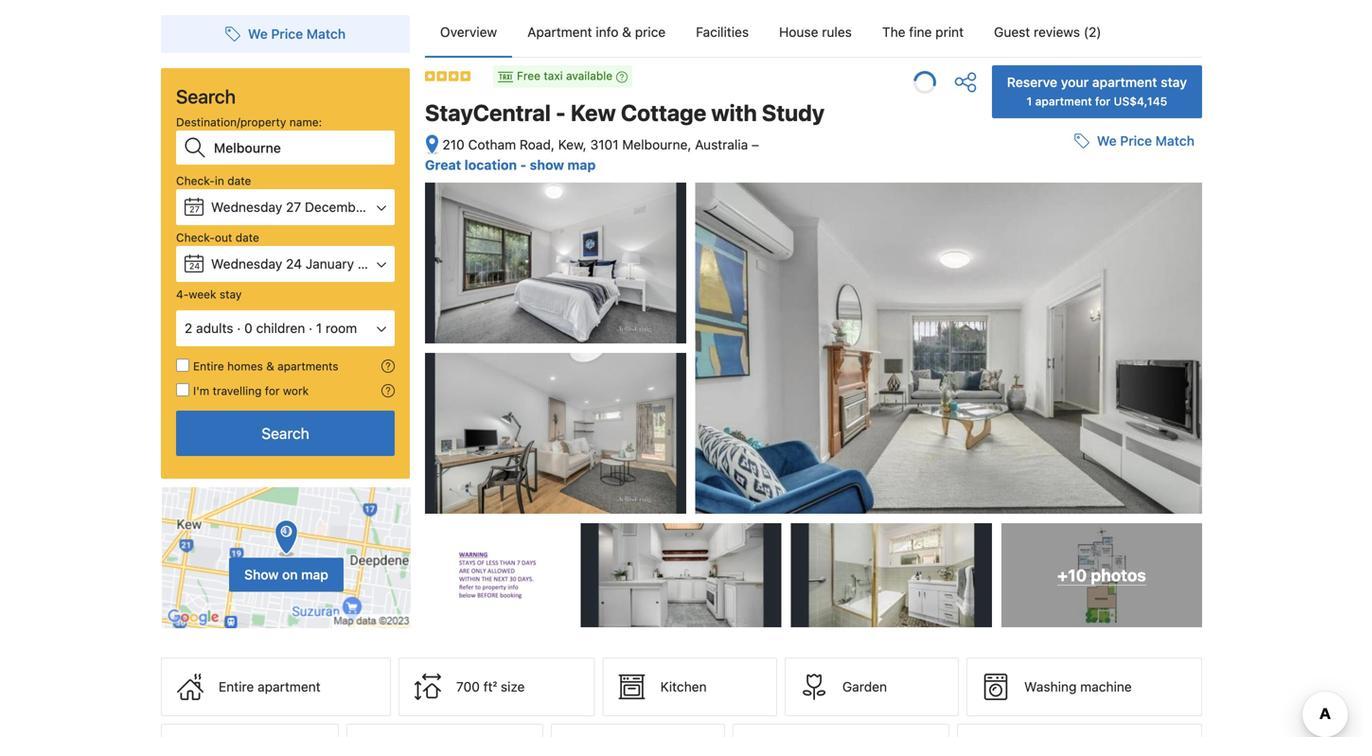 Task type: locate. For each thing, give the bounding box(es) containing it.
reviews down exceptional
[[1105, 223, 1146, 236]]

for inside search section
[[265, 384, 280, 398]]

1 vertical spatial check-
[[176, 231, 215, 244]]

0 horizontal spatial we
[[248, 26, 268, 42]]

0 vertical spatial reviews
[[1034, 24, 1081, 40]]

+10 photos
[[1058, 566, 1147, 585]]

we down reserve your apartment stay 1 apartment for us$4,145
[[1097, 133, 1117, 149]]

0 horizontal spatial we price match
[[248, 26, 346, 42]]

0 vertical spatial the
[[882, 24, 906, 40]]

guest
[[994, 24, 1031, 40]]

27 left december
[[286, 199, 301, 215]]

melbourne,
[[622, 137, 692, 152]]

1 vertical spatial entire
[[219, 680, 254, 695]]

search up destination/property
[[176, 85, 236, 107]]

absolutely
[[1007, 277, 1066, 291]]

0 vertical spatial -
[[556, 99, 566, 126]]

1 vertical spatial location
[[997, 262, 1042, 277]]

entire inside button
[[219, 680, 254, 695]]

check-
[[176, 174, 215, 187], [176, 231, 215, 244]]

price for top we price match dropdown button
[[271, 26, 303, 42]]

1 horizontal spatial search
[[262, 425, 309, 443]]

1 left room
[[316, 321, 322, 336]]

location up the 'absolutely'
[[997, 262, 1042, 277]]

scored 10 element
[[1153, 418, 1184, 448]]

1 horizontal spatial location
[[997, 262, 1042, 277]]

stay
[[1161, 74, 1187, 90], [220, 288, 242, 301]]

1 vertical spatial we price match
[[1097, 133, 1195, 149]]

Where are you going? field
[[206, 131, 395, 165]]

0 horizontal spatial for
[[265, 384, 280, 398]]

0 vertical spatial we
[[248, 26, 268, 42]]

we inside search section
[[248, 26, 268, 42]]

2 adults · 0 children · 1 room
[[185, 321, 357, 336]]

search down work on the bottom of the page
[[262, 425, 309, 443]]

2
[[1095, 223, 1102, 236], [185, 321, 193, 336]]

we price match for top we price match dropdown button
[[248, 26, 346, 42]]

date right "in"
[[227, 174, 251, 187]]

& inside search section
[[266, 360, 274, 373]]

1 vertical spatial australia
[[1052, 374, 1099, 387]]

search
[[176, 85, 236, 107], [262, 425, 309, 443]]

1 check- from the top
[[176, 174, 215, 187]]

0 horizontal spatial match
[[307, 26, 346, 42]]

& right homes
[[266, 360, 274, 373]]

stay up us$4,145
[[1161, 74, 1187, 90]]

we price match inside search section
[[248, 26, 346, 42]]

great location - show map button
[[425, 157, 596, 173]]

wednesday 27 december 2023
[[211, 199, 404, 215]]

0 horizontal spatial 1
[[316, 321, 322, 336]]

1 horizontal spatial we
[[1097, 133, 1117, 149]]

0 vertical spatial price
[[271, 26, 303, 42]]

map inside search section
[[301, 567, 329, 583]]

great
[[425, 157, 461, 173]]

washing machine
[[1025, 680, 1132, 695]]

date for check-out date
[[236, 231, 259, 244]]

0 horizontal spatial ·
[[237, 321, 241, 336]]

0 horizontal spatial stay
[[220, 288, 242, 301]]

1 horizontal spatial &
[[622, 24, 632, 40]]

show on map button
[[161, 487, 412, 630], [229, 558, 344, 592]]

price up the "name:"
[[271, 26, 303, 42]]

1 vertical spatial wednesday
[[211, 256, 282, 272]]

1 vertical spatial 2
[[185, 321, 193, 336]]

0 vertical spatial stay
[[1161, 74, 1187, 90]]

27
[[286, 199, 301, 215], [189, 205, 200, 214]]

0 vertical spatial entire
[[193, 360, 224, 373]]

0 horizontal spatial we price match button
[[218, 17, 353, 51]]

1 vertical spatial map
[[301, 567, 329, 583]]

staycentral
[[425, 99, 551, 126]]

1 vertical spatial date
[[236, 231, 259, 244]]

map
[[568, 157, 596, 173], [301, 567, 329, 583]]

1 vertical spatial search
[[262, 425, 309, 443]]

week
[[189, 288, 216, 301]]

1 vertical spatial reviews
[[1105, 223, 1146, 236]]

we price match button up the "name:"
[[218, 17, 353, 51]]

1 vertical spatial stay
[[220, 288, 242, 301]]

0 vertical spatial australia
[[695, 137, 748, 152]]

0 horizontal spatial map
[[301, 567, 329, 583]]

1 horizontal spatial 1
[[1027, 95, 1032, 108]]

0 horizontal spatial australia
[[695, 137, 748, 152]]

· right the children
[[309, 321, 313, 336]]

your
[[1061, 74, 1089, 90]]

1 vertical spatial we
[[1097, 133, 1117, 149]]

size
[[501, 680, 525, 695]]

3101
[[590, 137, 619, 152]]

1 vertical spatial the
[[972, 262, 994, 277]]

kitchen
[[661, 680, 707, 695]]

staff
[[964, 425, 996, 440]]

1 horizontal spatial reviews
[[1105, 223, 1146, 236]]

the up "being"
[[972, 262, 994, 277]]

check- up the week
[[176, 231, 215, 244]]

wednesday for wednesday 24 january 2024
[[211, 256, 282, 272]]

exceptional 2 reviews
[[1065, 204, 1146, 236]]

location inside 210 cotham road, kew, 3101 melbourne, australia – great location - show map
[[465, 157, 517, 173]]

wednesday 24 january 2024
[[211, 256, 390, 272]]

2 adults · 0 children · 1 room button
[[176, 311, 395, 347]]

the for the fine print
[[882, 24, 906, 40]]

date
[[227, 174, 251, 187], [236, 231, 259, 244]]

kew,
[[558, 137, 587, 152]]

1 vertical spatial 1
[[316, 321, 322, 336]]

match down us$4,145
[[1156, 133, 1195, 149]]

search button
[[176, 411, 395, 456]]

0 vertical spatial check-
[[176, 174, 215, 187]]

0 vertical spatial wednesday
[[211, 199, 282, 215]]

for left work on the bottom of the page
[[265, 384, 280, 398]]

&
[[622, 24, 632, 40], [266, 360, 274, 373]]

reviews inside the exceptional 2 reviews
[[1105, 223, 1146, 236]]

australia inside 210 cotham road, kew, 3101 melbourne, australia – great location - show map
[[695, 137, 748, 152]]

the left fine
[[882, 24, 906, 40]]

for
[[1096, 95, 1111, 108], [265, 384, 280, 398]]

1 horizontal spatial we price match
[[1097, 133, 1195, 149]]

entire inside search section
[[193, 360, 224, 373]]

1 vertical spatial for
[[265, 384, 280, 398]]

show on map
[[244, 567, 329, 583]]

1 horizontal spatial price
[[1121, 133, 1153, 149]]

reviews left the (2) in the right top of the page
[[1034, 24, 1081, 40]]

2 vertical spatial apartment
[[258, 680, 321, 695]]

match inside search section
[[307, 26, 346, 42]]

1 horizontal spatial ·
[[309, 321, 313, 336]]

price down us$4,145
[[1121, 133, 1153, 149]]

1 vertical spatial apartment
[[1036, 95, 1092, 108]]

1 horizontal spatial the
[[972, 262, 994, 277]]

check- up check-out date at the top of the page
[[176, 174, 215, 187]]

2 down exceptional
[[1095, 223, 1102, 236]]

1 vertical spatial &
[[266, 360, 274, 373]]

we price match down us$4,145
[[1097, 133, 1195, 149]]

entire for entire apartment
[[219, 680, 254, 695]]

available
[[566, 69, 613, 82]]

2 left adults
[[185, 321, 193, 336]]

guest reviews (2) link
[[979, 8, 1117, 57]]

stay inside search section
[[220, 288, 242, 301]]

stay right the week
[[220, 288, 242, 301]]

we price match button
[[218, 17, 353, 51], [1067, 124, 1203, 158]]

being
[[972, 277, 1004, 291]]

in
[[215, 174, 224, 187]]

2 inside the exceptional 2 reviews
[[1095, 223, 1102, 236]]

price for the bottommost we price match dropdown button
[[1121, 133, 1153, 149]]

check-out date
[[176, 231, 259, 244]]

apartment info & price link
[[512, 8, 681, 57]]

0 vertical spatial date
[[227, 174, 251, 187]]

work
[[283, 384, 309, 398]]

wednesday down "out"
[[211, 256, 282, 272]]

1 horizontal spatial map
[[568, 157, 596, 173]]

wednesday
[[211, 199, 282, 215], [211, 256, 282, 272]]

entire homes & apartments
[[193, 360, 339, 373]]

0 horizontal spatial the
[[882, 24, 906, 40]]

0 vertical spatial location
[[465, 157, 517, 173]]

0 vertical spatial 2
[[1095, 223, 1102, 236]]

the fine print
[[882, 24, 964, 40]]

entire
[[193, 360, 224, 373], [219, 680, 254, 695]]

australia
[[695, 137, 748, 152], [1052, 374, 1099, 387]]

australia right kincaid
[[1052, 374, 1099, 387]]

match for top we price match dropdown button
[[307, 26, 346, 42]]

0 vertical spatial 1
[[1027, 95, 1032, 108]]

map down kew,
[[568, 157, 596, 173]]

map right on
[[301, 567, 329, 583]]

1 wednesday from the top
[[211, 199, 282, 215]]

0 vertical spatial we price match
[[248, 26, 346, 42]]

1 horizontal spatial we price match button
[[1067, 124, 1203, 158]]

0 horizontal spatial &
[[266, 360, 274, 373]]

1 vertical spatial -
[[520, 157, 527, 173]]

taxi
[[544, 69, 563, 82]]

click to open map view image
[[425, 134, 439, 156]]

we price match button down us$4,145
[[1067, 124, 1203, 158]]

house rules link
[[764, 8, 867, 57]]

i'm travelling for work
[[193, 384, 309, 398]]

we'll show you stays where you can have the entire place to yourself image
[[382, 360, 395, 373]]

we up destination/property name:
[[248, 26, 268, 42]]

date for check-in date
[[227, 174, 251, 187]]

cottage
[[621, 99, 707, 126]]

we price match
[[248, 26, 346, 42], [1097, 133, 1195, 149]]

1 · from the left
[[237, 321, 241, 336]]

1 vertical spatial price
[[1121, 133, 1153, 149]]

room
[[326, 321, 357, 336]]

· left 0
[[237, 321, 241, 336]]

match up the "name:"
[[307, 26, 346, 42]]

0 horizontal spatial 24
[[189, 261, 200, 271]]

2 check- from the top
[[176, 231, 215, 244]]

0 horizontal spatial reviews
[[1034, 24, 1081, 40]]

27 down check-in date
[[189, 205, 200, 214]]

for inside reserve your apartment stay 1 apartment for us$4,145
[[1096, 95, 1111, 108]]

entire for entire homes & apartments
[[193, 360, 224, 373]]

& inside apartment info & price link
[[622, 24, 632, 40]]

0 vertical spatial for
[[1096, 95, 1111, 108]]

& right info
[[622, 24, 632, 40]]

match
[[307, 26, 346, 42], [1156, 133, 1195, 149]]

the inside the location was very close to being absolutely perfect
[[972, 262, 994, 277]]

1 vertical spatial match
[[1156, 133, 1195, 149]]

children
[[256, 321, 305, 336]]

1 horizontal spatial -
[[556, 99, 566, 126]]

1 horizontal spatial stay
[[1161, 74, 1187, 90]]

0 vertical spatial search
[[176, 85, 236, 107]]

2 wednesday from the top
[[211, 256, 282, 272]]

wednesday down "in"
[[211, 199, 282, 215]]

0 horizontal spatial 2
[[185, 321, 193, 336]]

the
[[882, 24, 906, 40], [972, 262, 994, 277]]

- left show
[[520, 157, 527, 173]]

1 horizontal spatial match
[[1156, 133, 1195, 149]]

study
[[762, 99, 825, 126]]

entire apartment
[[219, 680, 321, 695]]

december
[[305, 199, 368, 215]]

- left kew
[[556, 99, 566, 126]]

overview link
[[425, 8, 512, 57]]

24 left january
[[286, 256, 302, 272]]

0 vertical spatial &
[[622, 24, 632, 40]]

date right "out"
[[236, 231, 259, 244]]

0 vertical spatial map
[[568, 157, 596, 173]]

stay inside reserve your apartment stay 1 apartment for us$4,145
[[1161, 74, 1187, 90]]

location down cotham
[[465, 157, 517, 173]]

–
[[752, 137, 759, 152]]

australia left – in the top of the page
[[695, 137, 748, 152]]

1 down reserve
[[1027, 95, 1032, 108]]

9.5
[[1157, 211, 1180, 229]]

1 horizontal spatial for
[[1096, 95, 1111, 108]]

24 up the week
[[189, 261, 200, 271]]

house
[[779, 24, 819, 40]]

reviews
[[1034, 24, 1081, 40], [1105, 223, 1146, 236]]

adults
[[196, 321, 233, 336]]

1
[[1027, 95, 1032, 108], [316, 321, 322, 336]]

0 vertical spatial match
[[307, 26, 346, 42]]

1 horizontal spatial 2
[[1095, 223, 1102, 236]]

if you select this option, we'll show you popular business travel features like breakfast, wifi and free parking. image
[[382, 384, 395, 398], [382, 384, 395, 398]]

0 horizontal spatial location
[[465, 157, 517, 173]]

0 horizontal spatial -
[[520, 157, 527, 173]]

0 horizontal spatial price
[[271, 26, 303, 42]]

price inside search section
[[271, 26, 303, 42]]

& for apartments
[[266, 360, 274, 373]]

we price match up the "name:"
[[248, 26, 346, 42]]

rated exceptional element
[[964, 202, 1146, 225]]

for left us$4,145
[[1096, 95, 1111, 108]]



Task type: describe. For each thing, give the bounding box(es) containing it.
kitchen button
[[603, 658, 777, 717]]

& for price
[[622, 24, 632, 40]]

show
[[244, 567, 279, 583]]

us$4,145
[[1114, 95, 1168, 108]]

free taxi available
[[517, 69, 613, 82]]

guest reviews (2)
[[994, 24, 1102, 40]]

(2)
[[1084, 24, 1102, 40]]

very
[[1072, 262, 1096, 277]]

photos
[[1091, 566, 1147, 585]]

facilities link
[[681, 8, 764, 57]]

washing machine button
[[967, 658, 1203, 717]]

apartments
[[278, 360, 339, 373]]

info
[[596, 24, 619, 40]]

washing
[[1025, 680, 1077, 695]]

garden button
[[785, 658, 959, 717]]

homes
[[227, 360, 263, 373]]

4-week stay
[[176, 288, 242, 301]]

destination/property
[[176, 116, 286, 129]]

january
[[306, 256, 354, 272]]

road,
[[520, 137, 555, 152]]

ft²
[[484, 680, 497, 695]]

to
[[1133, 262, 1145, 277]]

1 horizontal spatial 24
[[286, 256, 302, 272]]

close
[[1100, 262, 1130, 277]]

entire apartment button
[[161, 658, 391, 717]]

+10
[[1058, 566, 1087, 585]]

4-
[[176, 288, 189, 301]]

free
[[517, 69, 541, 82]]

we price match for the bottommost we price match dropdown button
[[1097, 133, 1195, 149]]

show
[[530, 157, 564, 173]]

travelling
[[213, 384, 262, 398]]

the location was very close to being absolutely perfect
[[972, 262, 1145, 291]]

perfect
[[1069, 277, 1111, 291]]

1 inside dropdown button
[[316, 321, 322, 336]]

next image
[[1186, 295, 1197, 306]]

we for top we price match dropdown button
[[248, 26, 268, 42]]

overview
[[440, 24, 497, 40]]

2 · from the left
[[309, 321, 313, 336]]

on
[[282, 567, 298, 583]]

we for the bottommost we price match dropdown button
[[1097, 133, 1117, 149]]

check- for in
[[176, 174, 215, 187]]

apartment info & price
[[528, 24, 666, 40]]

scored 9.5 element
[[1153, 205, 1184, 235]]

check- for out
[[176, 231, 215, 244]]

apartment
[[528, 24, 592, 40]]

wednesday for wednesday 27 december 2023
[[211, 199, 282, 215]]

1 vertical spatial we price match button
[[1067, 124, 1203, 158]]

house rules
[[779, 24, 852, 40]]

destination/property name:
[[176, 116, 322, 129]]

facilities
[[696, 24, 749, 40]]

previous image
[[951, 295, 962, 306]]

0 horizontal spatial search
[[176, 85, 236, 107]]

reserve your apartment stay 1 apartment for us$4,145
[[1007, 74, 1187, 108]]

- inside 210 cotham road, kew, 3101 melbourne, australia – great location - show map
[[520, 157, 527, 173]]

+10 photos link
[[1002, 524, 1203, 628]]

was
[[1046, 262, 1068, 277]]

the fine print link
[[867, 8, 979, 57]]

match for the bottommost we price match dropdown button
[[1156, 133, 1195, 149]]

garden
[[843, 680, 887, 695]]

apartment inside entire apartment button
[[258, 680, 321, 695]]

1 inside reserve your apartment stay 1 apartment for us$4,145
[[1027, 95, 1032, 108]]

210
[[443, 137, 465, 152]]

we'll show you stays where you can have the entire place to yourself image
[[382, 360, 395, 373]]

1 horizontal spatial australia
[[1052, 374, 1099, 387]]

kew
[[571, 99, 616, 126]]

map inside 210 cotham road, kew, 3101 melbourne, australia – great location - show map
[[568, 157, 596, 173]]

rules
[[822, 24, 852, 40]]

kincaid
[[992, 374, 1032, 387]]

print
[[936, 24, 964, 40]]

search section
[[153, 0, 418, 630]]

cotham
[[468, 137, 516, 152]]

0 vertical spatial apartment
[[1093, 74, 1158, 90]]

exceptional
[[1065, 204, 1146, 222]]

210 cotham road, kew, 3101 melbourne, australia – great location - show map
[[425, 137, 759, 173]]

0
[[244, 321, 253, 336]]

staycentral - kew cottage with study
[[425, 99, 825, 126]]

2 inside dropdown button
[[185, 321, 193, 336]]

out
[[215, 231, 232, 244]]

with
[[711, 99, 757, 126]]

1 horizontal spatial 27
[[286, 199, 301, 215]]

the for the location was very close to being absolutely perfect
[[972, 262, 994, 277]]

machine
[[1081, 680, 1132, 695]]

700 ft² size button
[[399, 658, 595, 717]]

check-in date
[[176, 174, 251, 187]]

0 horizontal spatial 27
[[189, 205, 200, 214]]

fine
[[909, 24, 932, 40]]

i'm
[[193, 384, 209, 398]]

10
[[1161, 424, 1177, 442]]

0 vertical spatial we price match button
[[218, 17, 353, 51]]

700
[[456, 680, 480, 695]]

search inside button
[[262, 425, 309, 443]]

location inside the location was very close to being absolutely perfect
[[997, 262, 1042, 277]]

reserve
[[1007, 74, 1058, 90]]

2023
[[372, 199, 404, 215]]

2024
[[358, 256, 390, 272]]



Task type: vqa. For each thing, say whether or not it's contained in the screenshot.
Machine
yes



